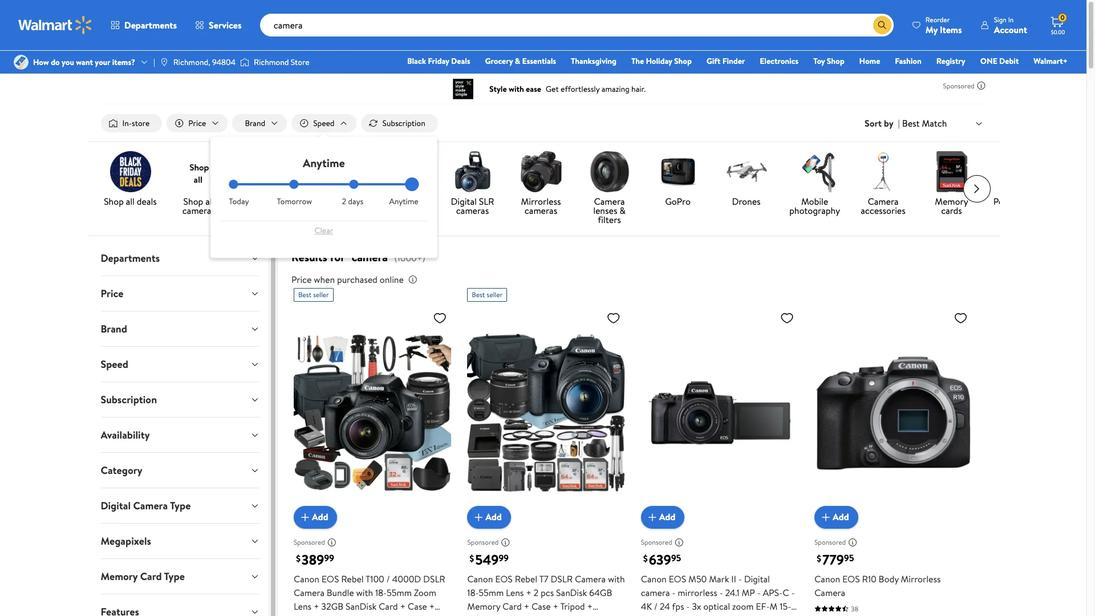Task type: locate. For each thing, give the bounding box(es) containing it.
canon for 389
[[294, 573, 319, 585]]

debit
[[999, 55, 1019, 67]]

1 vertical spatial brand
[[101, 322, 127, 336]]

3 add button from the left
[[641, 506, 685, 529]]

1 rebel from the left
[[341, 573, 364, 585]]

add to cart image up "549"
[[472, 510, 486, 524]]

memory for card
[[101, 569, 138, 584]]

4 add button from the left
[[815, 506, 858, 529]]

0 horizontal spatial dslr
[[423, 573, 445, 585]]

2 horizontal spatial best
[[902, 117, 920, 129]]

canon up camera
[[641, 573, 667, 585]]

by left brand at the top of the page
[[250, 204, 259, 217]]

dslr inside canon eos rebel t100 / 4000d dslr camera bundle with 18-55mm zoom lens + 32gb sandisk card + case + tripod + zeetech accessory
[[423, 573, 445, 585]]

3 $ from the left
[[643, 552, 648, 565]]

Tomorrow radio
[[289, 180, 298, 189]]

0 vertical spatial brand
[[245, 118, 265, 129]]

0 vertical spatial anytime
[[303, 155, 345, 171]]

1 horizontal spatial /
[[654, 600, 658, 612]]

0 horizontal spatial brand
[[101, 322, 127, 336]]

4 $ from the left
[[817, 552, 821, 565]]

by inside shop cameras by brand
[[250, 204, 259, 217]]

2 left pcs
[[534, 586, 539, 599]]

shop right holiday
[[674, 55, 692, 67]]

brand button up "shop cameras by brand" image
[[232, 114, 287, 132]]

1 best seller from the left
[[298, 290, 329, 300]]

0 horizontal spatial with
[[356, 586, 373, 599]]

shop left brand at the top of the page
[[240, 195, 260, 208]]

0 horizontal spatial lens
[[294, 600, 312, 612]]

lens left pcs
[[506, 586, 524, 599]]

cameras
[[262, 195, 295, 208], [182, 204, 215, 217], [319, 204, 352, 217], [388, 204, 420, 217], [456, 204, 489, 217], [525, 204, 557, 217], [1004, 204, 1037, 217]]

mirrorless
[[521, 195, 561, 208], [901, 573, 941, 585]]

price when purchased online
[[291, 273, 404, 286]]

eos left m50
[[669, 573, 686, 585]]

1 add to cart image from the left
[[298, 510, 312, 524]]

add button for canon eos r10 body mirrorless camera image
[[815, 506, 858, 529]]

|
[[153, 56, 155, 68], [898, 117, 900, 130]]

0 horizontal spatial 18-
[[375, 586, 387, 599]]

ad disclaimer and feedback for ingridsponsoredproducts image for 639
[[675, 538, 684, 547]]

1 horizontal spatial memory
[[467, 600, 500, 612]]

2 ad disclaimer and feedback for ingridsponsoredproducts image from the left
[[501, 538, 510, 547]]

1 horizontal spatial  image
[[160, 58, 169, 67]]

2 95 from the left
[[844, 552, 854, 564]]

1 vertical spatial anytime
[[389, 196, 419, 207]]

$ left "549"
[[470, 552, 474, 565]]

search icon image
[[878, 21, 887, 30]]

cameras inside "mirrorless cameras"
[[525, 204, 557, 217]]

anytime down anytime radio
[[389, 196, 419, 207]]

99 inside $ 389 99
[[324, 552, 334, 564]]

$ inside "$ 639 95"
[[643, 552, 648, 565]]

canon down 779
[[815, 573, 840, 585]]

camera down 779
[[815, 586, 845, 599]]

cameras inside point & shoot cameras
[[1004, 204, 1037, 217]]

0 vertical spatial type
[[170, 499, 191, 513]]

$ left 389 at the left bottom
[[296, 552, 301, 565]]

- up fps on the bottom right of the page
[[672, 586, 676, 599]]

digital inside dropdown button
[[101, 499, 131, 513]]

4 eos from the left
[[842, 573, 860, 585]]

1 horizontal spatial speed button
[[292, 114, 356, 132]]

add button for canon eos rebel t7 dslr camera with 18-55mm lens + 2 pcs sandisk 64gb memory card + case + tripod + telephoto + zeetech accessory bundle
[[467, 506, 511, 529]]

1 vertical spatial type
[[164, 569, 185, 584]]

2 horizontal spatial add to cart image
[[819, 510, 833, 524]]

card up telephoto
[[503, 600, 522, 612]]

all for cameras
[[205, 195, 214, 208]]

18- inside canon eos rebel t100 / 4000d dslr camera bundle with 18-55mm zoom lens + 32gb sandisk card + case + tripod + zeetech accessory
[[375, 586, 387, 599]]

digital down category
[[101, 499, 131, 513]]

ad disclaimer and feedback for ingridsponsoredproducts image up "$ 639 95"
[[675, 538, 684, 547]]

0 vertical spatial subscription
[[382, 118, 425, 129]]

1 horizontal spatial bundle
[[593, 614, 620, 616]]

zeetech down pcs
[[516, 614, 548, 616]]

wi-
[[721, 614, 735, 616]]

all inside the shop all cameras
[[205, 195, 214, 208]]

2
[[342, 196, 346, 207], [534, 586, 539, 599]]

lens inside canon eos rebel t100 / 4000d dslr camera bundle with 18-55mm zoom lens + 32gb sandisk card + case + tripod + zeetech accessory
[[294, 600, 312, 612]]

sign in to add to favorites list, canon eos m50 mark ii - digital camera - mirrorless - 24.1 mp - aps-c - 4k / 24 fps - 3x optical zoom ef-m 15-45mm is stm lens - wi-fi, bluetooth - black image
[[780, 311, 794, 325]]

canon eos r10 body mirrorless camera image
[[815, 306, 972, 519]]

1 $ from the left
[[296, 552, 301, 565]]

55mm inside canon eos rebel t7 dslr camera with 18-55mm lens + 2 pcs sandisk 64gb memory card + case + tripod + telephoto + zeetech accessory bundle
[[479, 586, 504, 599]]

1 horizontal spatial |
[[898, 117, 900, 130]]

0 horizontal spatial |
[[153, 56, 155, 68]]

canon down 389 at the left bottom
[[294, 573, 319, 585]]

1 horizontal spatial rebel
[[515, 573, 537, 585]]

55mm up telephoto
[[479, 586, 504, 599]]

sandisk inside canon eos rebel t100 / 4000d dslr camera bundle with 18-55mm zoom lens + 32gb sandisk card + case + tripod + zeetech accessory
[[346, 600, 377, 612]]

1 horizontal spatial best
[[472, 290, 485, 300]]

tripod inside canon eos rebel t7 dslr camera with 18-55mm lens + 2 pcs sandisk 64gb memory card + case + tripod + telephoto + zeetech accessory bundle
[[560, 600, 585, 612]]

add
[[312, 511, 328, 523], [486, 511, 502, 523], [659, 511, 676, 523], [833, 511, 849, 523]]

canon inside canon eos m50 mark ii - digital camera - mirrorless - 24.1 mp - aps-c - 4k / 24 fps - 3x optical zoom ef-m 15- 45mm is stm lens - wi-fi, bluetoot
[[641, 573, 667, 585]]

eos inside canon eos m50 mark ii - digital camera - mirrorless - 24.1 mp - aps-c - 4k / 24 fps - 3x optical zoom ef-m 15- 45mm is stm lens - wi-fi, bluetoot
[[669, 573, 686, 585]]

richmond store
[[254, 56, 310, 68]]

2 left 'days'
[[342, 196, 346, 207]]

1 ad disclaimer and feedback for ingridsponsoredproducts image from the left
[[327, 538, 336, 547]]

digital inside digital slr cameras
[[451, 195, 477, 208]]

rebel left t7
[[515, 573, 537, 585]]

0 vertical spatial |
[[153, 56, 155, 68]]

Today radio
[[229, 180, 238, 189]]

price button inside sort and filter section element
[[167, 114, 228, 132]]

0 horizontal spatial ad disclaimer and feedback for ingridsponsoredproducts image
[[327, 538, 336, 547]]

shop for shop all cameras
[[183, 195, 203, 208]]

$ inside $ 549 99
[[470, 552, 474, 565]]

departments inside dropdown button
[[101, 251, 160, 265]]

add up $ 779 95
[[833, 511, 849, 523]]

add button up $ 389 99
[[294, 506, 337, 529]]

subscription up availability
[[101, 393, 157, 407]]

ad disclaimer and feedback for ingridsponsoredproducts image
[[327, 538, 336, 547], [501, 538, 510, 547]]

subscription tab
[[92, 382, 269, 417]]

95 up mirrorless
[[671, 552, 681, 564]]

0 horizontal spatial digital
[[101, 499, 131, 513]]

departments up items?
[[124, 19, 177, 31]]

1 horizontal spatial best seller
[[472, 290, 503, 300]]

1 canon from the left
[[294, 573, 319, 585]]

shop cameras by brand image
[[247, 151, 288, 192]]

2 add from the left
[[486, 511, 502, 523]]

shop cameras by brand link
[[238, 151, 297, 217]]

1 vertical spatial /
[[654, 600, 658, 612]]

99 inside $ 549 99
[[499, 552, 509, 564]]

2 horizontal spatial price
[[291, 273, 312, 286]]

1 horizontal spatial 55mm
[[479, 586, 504, 599]]

0 horizontal spatial seller
[[313, 290, 329, 300]]

shop for shop all deals
[[104, 195, 124, 208]]

black
[[407, 55, 426, 67]]

1 horizontal spatial dslr
[[551, 573, 573, 585]]

memory up telephoto
[[467, 600, 500, 612]]

2 horizontal spatial digital
[[744, 573, 770, 585]]

1 55mm from the left
[[387, 586, 412, 599]]

shop inside toy shop link
[[827, 55, 845, 67]]

add to cart image up 389 at the left bottom
[[298, 510, 312, 524]]

tab
[[92, 594, 269, 616]]

mobile photography
[[790, 195, 840, 217]]

& for point
[[1016, 195, 1023, 208]]

zeetech down 32gb
[[328, 614, 360, 616]]

1 horizontal spatial &
[[620, 204, 626, 217]]

95 inside $ 779 95
[[844, 552, 854, 564]]

1 vertical spatial price
[[291, 273, 312, 286]]

0 $0.00
[[1051, 13, 1065, 36]]

shop down shop all cameras image
[[183, 195, 203, 208]]

fi,
[[735, 614, 744, 616]]

add up $ 389 99
[[312, 511, 328, 523]]

instant
[[382, 195, 409, 208]]

sandisk right pcs
[[556, 586, 587, 599]]

telephoto
[[467, 614, 507, 616]]

you
[[62, 56, 74, 68]]

fps
[[672, 600, 684, 612]]

2 canon from the left
[[467, 573, 493, 585]]

add button up "$ 639 95"
[[641, 506, 685, 529]]

1 horizontal spatial case
[[532, 600, 551, 612]]

- right c
[[791, 586, 795, 599]]

add for canon eos rebel t100 / 4000d dslr camera bundle with 18-55mm zoom lens + 32gb sandisk card + case + tripod + zeetech accessory image on the left of page
[[312, 511, 328, 523]]

0 horizontal spatial best seller
[[298, 290, 329, 300]]

0 vertical spatial lens
[[506, 586, 524, 599]]

memory card type tab
[[92, 559, 269, 594]]

anytime up how fast do you want your order? option group
[[303, 155, 345, 171]]

0 horizontal spatial  image
[[14, 55, 29, 70]]

bundle up 32gb
[[327, 586, 354, 599]]

subscription up the instant film cameras image
[[382, 118, 425, 129]]

0 horizontal spatial speed button
[[92, 347, 269, 382]]

cameras inside "instant film cameras"
[[388, 204, 420, 217]]

0
[[1061, 13, 1065, 22]]

case down pcs
[[532, 600, 551, 612]]

brand inside brand 'tab'
[[101, 322, 127, 336]]

case down zoom
[[408, 600, 427, 612]]

2 case from the left
[[532, 600, 551, 612]]

subscription
[[382, 118, 425, 129], [101, 393, 157, 407]]

0 horizontal spatial 55mm
[[387, 586, 412, 599]]

2 add to cart image from the left
[[472, 510, 486, 524]]

1 horizontal spatial 99
[[499, 552, 509, 564]]

sign in to add to favorites list, canon eos rebel t100 / 4000d dslr camera bundle with 18-55mm zoom lens + 32gb sandisk card + case + tripod + zeetech accessory image
[[433, 311, 447, 325]]

2 vertical spatial memory
[[467, 600, 500, 612]]

price inside sort and filter section element
[[188, 118, 206, 129]]

price button down departments dropdown button
[[92, 276, 269, 311]]

1 horizontal spatial 95
[[844, 552, 854, 564]]

1 horizontal spatial 2
[[534, 586, 539, 599]]

camera up 32gb
[[294, 586, 325, 599]]

0 horizontal spatial ad disclaimer and feedback for ingridsponsoredproducts image
[[675, 538, 684, 547]]

0 horizontal spatial card
[[140, 569, 162, 584]]

digital for digital camera type
[[101, 499, 131, 513]]

canon inside canon eos r10 body mirrorless camera
[[815, 573, 840, 585]]

0 horizontal spatial speed
[[101, 357, 128, 371]]

Walmart Site-Wide search field
[[260, 14, 894, 37]]

0 horizontal spatial add to cart image
[[298, 510, 312, 524]]

sponsored
[[943, 81, 975, 90], [294, 537, 325, 547], [467, 537, 499, 547], [641, 537, 672, 547], [815, 537, 846, 547]]

2 horizontal spatial memory
[[935, 195, 968, 208]]

brand for top brand dropdown button
[[245, 118, 265, 129]]

1 vertical spatial with
[[356, 586, 373, 599]]

 image
[[14, 55, 29, 70], [240, 56, 249, 68], [160, 58, 169, 67]]

None radio
[[349, 180, 359, 189]]

0 horizontal spatial 99
[[324, 552, 334, 564]]

slr
[[479, 195, 494, 208]]

megapixels button
[[92, 524, 269, 559]]

0 horizontal spatial /
[[387, 573, 390, 585]]

2 all from the left
[[205, 195, 214, 208]]

sandisk right 32gb
[[346, 600, 377, 612]]

1 vertical spatial brand button
[[92, 312, 269, 346]]

1 vertical spatial |
[[898, 117, 900, 130]]

1 seller from the left
[[313, 290, 329, 300]]

speed inside tab
[[101, 357, 128, 371]]

shop cameras by brand
[[240, 195, 295, 217]]

2 accessory from the left
[[550, 614, 591, 616]]

departments button
[[102, 11, 186, 39]]

$ for 389
[[296, 552, 301, 565]]

memory down memory cards image
[[935, 195, 968, 208]]

card down t100
[[379, 600, 398, 612]]

1 add from the left
[[312, 511, 328, 523]]

canon for 639
[[641, 573, 667, 585]]

2 seller from the left
[[487, 290, 503, 300]]

779
[[823, 550, 844, 569]]

ad disclaimer and feedback for ingridsponsoredproducts image
[[675, 538, 684, 547], [848, 538, 857, 547]]

1 horizontal spatial anytime
[[389, 196, 419, 207]]

$ inside $ 389 99
[[296, 552, 301, 565]]

thanksgiving link
[[566, 55, 622, 67]]

bundle inside canon eos rebel t100 / 4000d dslr camera bundle with 18-55mm zoom lens + 32gb sandisk card + case + tripod + zeetech accessory
[[327, 586, 354, 599]]

eos for 779
[[842, 573, 860, 585]]

& right grocery
[[515, 55, 520, 67]]

legal information image
[[408, 275, 417, 284]]

2 days
[[342, 196, 363, 207]]

2 ad disclaimer and feedback for ingridsponsoredproducts image from the left
[[848, 538, 857, 547]]

0 horizontal spatial accessory
[[362, 614, 403, 616]]

0 vertical spatial bundle
[[327, 586, 354, 599]]

richmond,
[[173, 56, 210, 68]]

shop right toy
[[827, 55, 845, 67]]

availability tab
[[92, 418, 269, 452]]

camera up megapixels
[[133, 499, 168, 513]]

1 vertical spatial departments
[[101, 251, 160, 265]]

mirrorless inside canon eos r10 body mirrorless camera
[[901, 573, 941, 585]]

0 horizontal spatial all
[[126, 195, 135, 208]]

camera inside camera lenses & filters
[[594, 195, 625, 208]]

0 horizontal spatial rebel
[[341, 573, 364, 585]]

0 vertical spatial price button
[[167, 114, 228, 132]]

2 dslr from the left
[[551, 573, 573, 585]]

eos down $ 389 99
[[322, 573, 339, 585]]

& inside 'link'
[[515, 55, 520, 67]]

0 horizontal spatial best
[[298, 290, 311, 300]]

1 vertical spatial bundle
[[593, 614, 620, 616]]

1 horizontal spatial zeetech
[[516, 614, 548, 616]]

1 95 from the left
[[671, 552, 681, 564]]

disposable cameras link
[[306, 151, 365, 217]]

& inside point & shoot cameras
[[1016, 195, 1023, 208]]

1 horizontal spatial ad disclaimer and feedback for ingridsponsoredproducts image
[[501, 538, 510, 547]]

2 horizontal spatial &
[[1016, 195, 1023, 208]]

1 add button from the left
[[294, 506, 337, 529]]

0 vertical spatial memory
[[935, 195, 968, 208]]

speed button up "disposable cameras" image
[[292, 114, 356, 132]]

None range field
[[229, 183, 419, 185]]

digital up mp
[[744, 573, 770, 585]]

rebel inside canon eos rebel t100 / 4000d dslr camera bundle with 18-55mm zoom lens + 32gb sandisk card + case + tripod + zeetech accessory
[[341, 573, 364, 585]]

1 18- from the left
[[375, 586, 387, 599]]

shop left deals
[[104, 195, 124, 208]]

99 for 389
[[324, 552, 334, 564]]

digital inside canon eos m50 mark ii - digital camera - mirrorless - 24.1 mp - aps-c - 4k / 24 fps - 3x optical zoom ef-m 15- 45mm is stm lens - wi-fi, bluetoot
[[744, 573, 770, 585]]

rebel inside canon eos rebel t7 dslr camera with 18-55mm lens + 2 pcs sandisk 64gb memory card + case + tripod + telephoto + zeetech accessory bundle
[[515, 573, 537, 585]]

accessory down t100
[[362, 614, 403, 616]]

add button
[[294, 506, 337, 529], [467, 506, 511, 529], [641, 506, 685, 529], [815, 506, 858, 529]]

disposable cameras image
[[315, 151, 356, 192]]

eos inside canon eos rebel t7 dslr camera with 18-55mm lens + 2 pcs sandisk 64gb memory card + case + tripod + telephoto + zeetech accessory bundle
[[495, 573, 513, 585]]

1 ad disclaimer and feedback for ingridsponsoredproducts image from the left
[[675, 538, 684, 547]]

add button up $ 549 99
[[467, 506, 511, 529]]

32gb
[[321, 600, 344, 612]]

1 case from the left
[[408, 600, 427, 612]]

store
[[132, 118, 150, 129]]

1 horizontal spatial sandisk
[[556, 586, 587, 599]]

digital camera type
[[101, 499, 191, 513]]

sandisk
[[556, 586, 587, 599], [346, 600, 377, 612]]

sandisk inside canon eos rebel t7 dslr camera with 18-55mm lens + 2 pcs sandisk 64gb memory card + case + tripod + telephoto + zeetech accessory bundle
[[556, 586, 587, 599]]

0 horizontal spatial 95
[[671, 552, 681, 564]]

speed button down brand 'tab'
[[92, 347, 269, 382]]

add to cart image
[[298, 510, 312, 524], [472, 510, 486, 524], [819, 510, 833, 524]]

 image left "richmond,"
[[160, 58, 169, 67]]

1 vertical spatial by
[[250, 204, 259, 217]]

the holiday shop link
[[626, 55, 697, 67]]

electronics
[[760, 55, 799, 67]]

results
[[291, 249, 327, 265]]

1 vertical spatial price button
[[92, 276, 269, 311]]

dslr up zoom
[[423, 573, 445, 585]]

memory cards image
[[931, 151, 972, 192]]

& right lenses
[[620, 204, 626, 217]]

add to cart image for 549
[[472, 510, 486, 524]]

eos left r10 at right
[[842, 573, 860, 585]]

shop for shop cameras by brand
[[240, 195, 260, 208]]

1 horizontal spatial tripod
[[560, 600, 585, 612]]

0 horizontal spatial sandisk
[[346, 600, 377, 612]]

add button for canon eos rebel t100 / 4000d dslr camera bundle with 18-55mm zoom lens + 32gb sandisk card + case + tripod + zeetech accessory image on the left of page
[[294, 506, 337, 529]]

brand inside sort and filter section element
[[245, 118, 265, 129]]

2 eos from the left
[[495, 573, 513, 585]]

3 canon from the left
[[641, 573, 667, 585]]

639
[[649, 550, 671, 569]]

/
[[387, 573, 390, 585], [654, 600, 658, 612]]

2 55mm from the left
[[479, 586, 504, 599]]

1 dslr from the left
[[423, 573, 445, 585]]

want
[[76, 56, 93, 68]]

0 horizontal spatial anytime
[[303, 155, 345, 171]]

1 horizontal spatial lens
[[506, 586, 524, 599]]

- down optical
[[715, 614, 719, 616]]

1 all from the left
[[126, 195, 135, 208]]

mobile photography image
[[794, 151, 835, 192]]

tomorrow
[[277, 196, 312, 207]]

$ left 639
[[643, 552, 648, 565]]

availability button
[[92, 418, 269, 452]]

shop inside the shop all cameras
[[183, 195, 203, 208]]

99 up canon eos rebel t7 dslr camera with 18-55mm lens + 2 pcs sandisk 64gb memory card + case + tripod + telephoto + zeetech accessory bundle
[[499, 552, 509, 564]]

3 add from the left
[[659, 511, 676, 523]]

1 99 from the left
[[324, 552, 334, 564]]

0 vertical spatial sandisk
[[556, 586, 587, 599]]

card down megapixels
[[140, 569, 162, 584]]

2 99 from the left
[[499, 552, 509, 564]]

mirrorless right body at the right of the page
[[901, 573, 941, 585]]

shop all deals image
[[110, 151, 151, 192]]

canon inside canon eos rebel t7 dslr camera with 18-55mm lens + 2 pcs sandisk 64gb memory card + case + tripod + telephoto + zeetech accessory bundle
[[467, 573, 493, 585]]

1 eos from the left
[[322, 573, 339, 585]]

1 horizontal spatial 18-
[[467, 586, 479, 599]]

1 vertical spatial digital
[[101, 499, 131, 513]]

digital slr cameras link
[[443, 151, 502, 217]]

1 zeetech from the left
[[328, 614, 360, 616]]

by
[[884, 117, 894, 130], [250, 204, 259, 217]]

memory inside memory card type dropdown button
[[101, 569, 138, 584]]

dslr
[[423, 573, 445, 585], [551, 573, 573, 585]]

1 horizontal spatial all
[[205, 195, 214, 208]]

2 add button from the left
[[467, 506, 511, 529]]

price
[[188, 118, 206, 129], [291, 273, 312, 286], [101, 286, 123, 301]]

case inside canon eos rebel t100 / 4000d dslr camera bundle with 18-55mm zoom lens + 32gb sandisk card + case + tripod + zeetech accessory
[[408, 600, 427, 612]]

1 horizontal spatial subscription
[[382, 118, 425, 129]]

 image right 94804
[[240, 56, 249, 68]]

digital slr cameras image
[[452, 151, 493, 192]]

eos for 389
[[322, 573, 339, 585]]

shop inside shop cameras by brand
[[240, 195, 260, 208]]

camera down camera accessories image
[[868, 195, 899, 208]]

all inside shop all deals link
[[126, 195, 135, 208]]

1 horizontal spatial seller
[[487, 290, 503, 300]]

eos down $ 549 99
[[495, 573, 513, 585]]

all left deals
[[126, 195, 135, 208]]

| right items?
[[153, 56, 155, 68]]

by right sort
[[884, 117, 894, 130]]

seller for 549
[[487, 290, 503, 300]]

canon down "549"
[[467, 573, 493, 585]]

0 horizontal spatial price
[[101, 286, 123, 301]]

| left best match
[[898, 117, 900, 130]]

shoot
[[1025, 195, 1047, 208]]

accessory inside canon eos rebel t100 / 4000d dslr camera bundle with 18-55mm zoom lens + 32gb sandisk card + case + tripod + zeetech accessory
[[362, 614, 403, 616]]

eos
[[322, 573, 339, 585], [495, 573, 513, 585], [669, 573, 686, 585], [842, 573, 860, 585]]

0 horizontal spatial tripod
[[294, 614, 318, 616]]

category tab
[[92, 453, 269, 488]]

memory cards
[[935, 195, 968, 217]]

mirrorless down mirrorless cameras image
[[521, 195, 561, 208]]

zoom
[[732, 600, 754, 612]]

1 accessory from the left
[[362, 614, 403, 616]]

/ up the "45mm" at right
[[654, 600, 658, 612]]

memory down megapixels
[[101, 569, 138, 584]]

549
[[475, 550, 499, 569]]

brand button
[[232, 114, 287, 132], [92, 312, 269, 346]]

2 rebel from the left
[[515, 573, 537, 585]]

with up 64gb
[[608, 573, 625, 585]]

all left today
[[205, 195, 214, 208]]

1 vertical spatial 2
[[534, 586, 539, 599]]

type inside digital camera type dropdown button
[[170, 499, 191, 513]]

digital left slr
[[451, 195, 477, 208]]

canon eos rebel t7 dslr camera with 18-55mm lens + 2 pcs sandisk 64gb memory card + case + tripod + telephoto + zeetech accessory bundle image
[[467, 306, 625, 519]]

canon inside canon eos rebel t100 / 4000d dslr camera bundle with 18-55mm zoom lens + 32gb sandisk card + case + tripod + zeetech accessory
[[294, 573, 319, 585]]

95 inside "$ 639 95"
[[671, 552, 681, 564]]

0 vertical spatial tripod
[[560, 600, 585, 612]]

 image left how
[[14, 55, 29, 70]]

$ inside $ 779 95
[[817, 552, 821, 565]]

3 eos from the left
[[669, 573, 686, 585]]

camera lenses & filters link
[[580, 151, 639, 227]]

type down category tab
[[170, 499, 191, 513]]

0 vertical spatial speed button
[[292, 114, 356, 132]]

all
[[126, 195, 135, 208], [205, 195, 214, 208]]

lens left 32gb
[[294, 600, 312, 612]]

type down megapixels dropdown button on the left of page
[[164, 569, 185, 584]]

2 18- from the left
[[467, 586, 479, 599]]

camera
[[594, 195, 625, 208], [868, 195, 899, 208], [133, 499, 168, 513], [575, 573, 606, 585], [294, 586, 325, 599], [815, 586, 845, 599]]

0 vertical spatial price
[[188, 118, 206, 129]]

digital camera type tab
[[92, 488, 269, 523]]

home link
[[854, 55, 885, 67]]

thanksgiving
[[571, 55, 617, 67]]

$ for 779
[[817, 552, 821, 565]]

anytime
[[303, 155, 345, 171], [389, 196, 419, 207]]

speed inside sort and filter section element
[[313, 118, 335, 129]]

t100
[[366, 573, 384, 585]]

1 vertical spatial sandisk
[[346, 600, 377, 612]]

all for deals
[[126, 195, 135, 208]]

0 vertical spatial /
[[387, 573, 390, 585]]

camera accessories image
[[863, 151, 904, 192]]

speed button
[[292, 114, 356, 132], [92, 347, 269, 382]]

zeetech
[[328, 614, 360, 616], [516, 614, 548, 616]]

ad disclaimer and feedback for ingridsponsoredproducts image for 779
[[848, 538, 857, 547]]

instant film cameras image
[[384, 151, 425, 192]]

1 vertical spatial mirrorless
[[901, 573, 941, 585]]

18- down t100
[[375, 586, 387, 599]]

1 horizontal spatial accessory
[[550, 614, 591, 616]]

ad disclaimer and feedback for ingridsponsoredproducts image up $ 779 95
[[848, 538, 857, 547]]

95 for 779
[[844, 552, 854, 564]]

99 up 32gb
[[324, 552, 334, 564]]

rebel left t100
[[341, 573, 364, 585]]

2 zeetech from the left
[[516, 614, 548, 616]]

0 horizontal spatial bundle
[[327, 586, 354, 599]]

memory inside memory cards link
[[935, 195, 968, 208]]

eos inside canon eos rebel t100 / 4000d dslr camera bundle with 18-55mm zoom lens + 32gb sandisk card + case + tripod + zeetech accessory
[[322, 573, 339, 585]]

bundle down 64gb
[[593, 614, 620, 616]]

4k
[[641, 600, 652, 612]]

shop inside shop all deals link
[[104, 195, 124, 208]]

4 add from the left
[[833, 511, 849, 523]]

add up "$ 639 95"
[[659, 511, 676, 523]]

lens
[[506, 586, 524, 599], [294, 600, 312, 612]]

1 horizontal spatial price
[[188, 118, 206, 129]]

canon
[[294, 573, 319, 585], [467, 573, 493, 585], [641, 573, 667, 585], [815, 573, 840, 585]]

2 $ from the left
[[470, 552, 474, 565]]

brand
[[245, 118, 265, 129], [101, 322, 127, 336]]

eos inside canon eos r10 body mirrorless camera
[[842, 573, 860, 585]]

ad disclaimer and feedback for ingridsponsoredproducts image for 389
[[327, 538, 336, 547]]

0 horizontal spatial 2
[[342, 196, 346, 207]]

type inside memory card type dropdown button
[[164, 569, 185, 584]]

0 vertical spatial departments
[[124, 19, 177, 31]]

c
[[783, 586, 789, 599]]

ad disclaimer and feedback for ingridsponsoredproducts image up $ 549 99
[[501, 538, 510, 547]]

1 vertical spatial speed button
[[92, 347, 269, 382]]

card inside dropdown button
[[140, 569, 162, 584]]

2 best seller from the left
[[472, 290, 503, 300]]

camera up filters
[[594, 195, 625, 208]]

m50
[[689, 573, 707, 585]]

0 horizontal spatial mirrorless
[[521, 195, 561, 208]]

richmond, 94804
[[173, 56, 236, 68]]

add to cart image up 779
[[819, 510, 833, 524]]

shop all cameras link
[[169, 151, 228, 217]]

1 horizontal spatial digital
[[451, 195, 477, 208]]

essentials
[[522, 55, 556, 67]]

accessory down pcs
[[550, 614, 591, 616]]

4 canon from the left
[[815, 573, 840, 585]]

deals
[[137, 195, 157, 208]]



Task type: describe. For each thing, give the bounding box(es) containing it.
best inside the best match dropdown button
[[902, 117, 920, 129]]

digital slr cameras
[[451, 195, 494, 217]]

sponsored up 389 at the left bottom
[[294, 537, 325, 547]]

grocery
[[485, 55, 513, 67]]

aps-
[[763, 586, 783, 599]]

| inside sort and filter section element
[[898, 117, 900, 130]]

camera inside camera accessories
[[868, 195, 899, 208]]

category
[[101, 463, 142, 478]]

camera inside canon eos rebel t100 / 4000d dslr camera bundle with 18-55mm zoom lens + 32gb sandisk card + case + tripod + zeetech accessory
[[294, 586, 325, 599]]

megapixels tab
[[92, 524, 269, 559]]

brand for bottom brand dropdown button
[[101, 322, 127, 336]]

99 for 549
[[499, 552, 509, 564]]

- left 3x
[[686, 600, 690, 612]]

95 for 639
[[671, 552, 681, 564]]

best for 549
[[472, 290, 485, 300]]

$0.00
[[1051, 28, 1065, 36]]

add button for canon eos m50 mark ii - digital camera - mirrorless - 24.1 mp - aps-c - 4k / 24 fps - 3x optical zoom ef-m 15-45mm is stm lens - wi-fi, bluetooth - black 'image'
[[641, 506, 685, 529]]

film
[[411, 195, 426, 208]]

cameras inside disposable cameras
[[319, 204, 352, 217]]

& inside camera lenses & filters
[[620, 204, 626, 217]]

match
[[922, 117, 947, 129]]

reorder my items
[[926, 15, 962, 36]]

one
[[980, 55, 998, 67]]

camera accessories
[[861, 195, 906, 217]]

24
[[660, 600, 670, 612]]

- right ii
[[739, 573, 742, 585]]

add for canon eos rebel t7 dslr camera with 18-55mm lens + 2 pcs sandisk 64gb memory card + case + tripod + telephoto + zeetech accessory bundle
[[486, 511, 502, 523]]

cameras inside shop cameras by brand
[[262, 195, 295, 208]]

pcs
[[541, 586, 554, 599]]

mirrorless cameras
[[521, 195, 561, 217]]

finder
[[723, 55, 745, 67]]

94804
[[212, 56, 236, 68]]

drones image
[[726, 151, 767, 192]]

dslr inside canon eos rebel t7 dslr camera with 18-55mm lens + 2 pcs sandisk 64gb memory card + case + tripod + telephoto + zeetech accessory bundle
[[551, 573, 573, 585]]

price tab
[[92, 276, 269, 311]]

add for canon eos m50 mark ii - digital camera - mirrorless - 24.1 mp - aps-c - 4k / 24 fps - 3x optical zoom ef-m 15-45mm is stm lens - wi-fi, bluetooth - black 'image'
[[659, 511, 676, 523]]

one debit
[[980, 55, 1019, 67]]

type for memory card type
[[164, 569, 185, 584]]

departments tab
[[92, 241, 269, 276]]

my
[[926, 23, 938, 36]]

subscription inside button
[[382, 118, 425, 129]]

services button
[[186, 11, 251, 39]]

speed tab
[[92, 347, 269, 382]]

15-
[[780, 600, 791, 612]]

optical
[[704, 600, 730, 612]]

0 vertical spatial brand button
[[232, 114, 287, 132]]

gift finder link
[[702, 55, 750, 67]]

eos for 549
[[495, 573, 513, 585]]

accessories
[[861, 204, 906, 217]]

canon for 549
[[467, 573, 493, 585]]

with inside canon eos rebel t7 dslr camera with 18-55mm lens + 2 pcs sandisk 64gb memory card + case + tripod + telephoto + zeetech accessory bundle
[[608, 573, 625, 585]]

availability
[[101, 428, 150, 442]]

accessory inside canon eos rebel t7 dslr camera with 18-55mm lens + 2 pcs sandisk 64gb memory card + case + tripod + telephoto + zeetech accessory bundle
[[550, 614, 591, 616]]

sponsored up 639
[[641, 537, 672, 547]]

r10
[[862, 573, 877, 585]]

do
[[51, 56, 60, 68]]

shop inside the holiday shop link
[[674, 55, 692, 67]]

canon eos r10 body mirrorless camera
[[815, 573, 941, 599]]

2 inside canon eos rebel t7 dslr camera with 18-55mm lens + 2 pcs sandisk 64gb memory card + case + tripod + telephoto + zeetech accessory bundle
[[534, 586, 539, 599]]

type for digital camera type
[[170, 499, 191, 513]]

sort by |
[[865, 117, 900, 130]]

gopro link
[[648, 151, 708, 208]]

sort and filter section element
[[87, 105, 1000, 142]]

account
[[994, 23, 1027, 36]]

add for canon eos r10 body mirrorless camera image
[[833, 511, 849, 523]]

by inside sort and filter section element
[[884, 117, 894, 130]]

when
[[314, 273, 335, 286]]

with inside canon eos rebel t100 / 4000d dslr camera bundle with 18-55mm zoom lens + 32gb sandisk card + case + tripod + zeetech accessory
[[356, 586, 373, 599]]

next slide for chipmodulewithimages list image
[[963, 175, 991, 203]]

$ for 549
[[470, 552, 474, 565]]

lens inside canon eos rebel t7 dslr camera with 18-55mm lens + 2 pcs sandisk 64gb memory card + case + tripod + telephoto + zeetech accessory bundle
[[506, 586, 524, 599]]

 image for richmond store
[[240, 56, 249, 68]]

disposable
[[314, 195, 357, 208]]

richmond
[[254, 56, 289, 68]]

registry link
[[931, 55, 971, 67]]

digital for digital slr cameras
[[451, 195, 477, 208]]

mobile photography link
[[785, 151, 845, 217]]

shop all deals
[[104, 195, 157, 208]]

walmart+
[[1034, 55, 1068, 67]]

case inside canon eos rebel t7 dslr camera with 18-55mm lens + 2 pcs sandisk 64gb memory card + case + tripod + telephoto + zeetech accessory bundle
[[532, 600, 551, 612]]

/ inside canon eos m50 mark ii - digital camera - mirrorless - 24.1 mp - aps-c - 4k / 24 fps - 3x optical zoom ef-m 15- 45mm is stm lens - wi-fi, bluetoot
[[654, 600, 658, 612]]

fashion link
[[890, 55, 927, 67]]

memory card type
[[101, 569, 185, 584]]

brand tab
[[92, 312, 269, 346]]

departments inside popup button
[[124, 19, 177, 31]]

canon eos rebel t100 / 4000d dslr camera bundle with 18-55mm zoom lens + 32gb sandisk card + case + tripod + zeetech accessory image
[[294, 306, 451, 519]]

items
[[940, 23, 962, 36]]

memory cards link
[[922, 151, 981, 217]]

how do you want your items?
[[33, 56, 135, 68]]

mark
[[709, 573, 729, 585]]

sign in to add to favorites list, canon eos r10 body mirrorless camera image
[[954, 311, 968, 325]]

38
[[851, 604, 859, 614]]

subscription inside dropdown button
[[101, 393, 157, 407]]

in-store button
[[101, 114, 162, 132]]

card inside canon eos rebel t100 / 4000d dslr camera bundle with 18-55mm zoom lens + 32gb sandisk card + case + tripod + zeetech accessory
[[379, 600, 398, 612]]

3 add to cart image from the left
[[819, 510, 833, 524]]

55mm inside canon eos rebel t100 / 4000d dslr camera bundle with 18-55mm zoom lens + 32gb sandisk card + case + tripod + zeetech accessory
[[387, 586, 412, 599]]

64gb
[[589, 586, 612, 599]]

mirrorless cameras link
[[511, 151, 571, 217]]

"camera"
[[348, 249, 392, 265]]

add to cart image
[[646, 510, 659, 524]]

/ inside canon eos rebel t100 / 4000d dslr camera bundle with 18-55mm zoom lens + 32gb sandisk card + case + tripod + zeetech accessory
[[387, 573, 390, 585]]

grocery & essentials link
[[480, 55, 561, 67]]

tripod inside canon eos rebel t100 / 4000d dslr camera bundle with 18-55mm zoom lens + 32gb sandisk card + case + tripod + zeetech accessory
[[294, 614, 318, 616]]

one debit link
[[975, 55, 1024, 67]]

best for 389
[[298, 290, 311, 300]]

Search search field
[[260, 14, 894, 37]]

sponsored up "549"
[[467, 537, 499, 547]]

45mm
[[641, 614, 667, 616]]

2 inside how fast do you want your order? option group
[[342, 196, 346, 207]]

ii
[[731, 573, 736, 585]]

price inside tab
[[101, 286, 123, 301]]

gift
[[707, 55, 721, 67]]

- left 24.1
[[720, 586, 723, 599]]

black friday deals
[[407, 55, 470, 67]]

m
[[770, 600, 778, 612]]

memory card type button
[[92, 559, 269, 594]]

anytime inside how fast do you want your order? option group
[[389, 196, 419, 207]]

camera lenses & filters image
[[589, 151, 630, 192]]

body
[[879, 573, 899, 585]]

best seller for 389
[[298, 290, 329, 300]]

camera inside canon eos r10 body mirrorless camera
[[815, 586, 845, 599]]

canon eos m50 mark ii - digital camera - mirrorless - 24.1 mp - aps-c - 4k / 24 fps - 3x optical zoom ef-m 15-45mm is stm lens - wi-fi, bluetooth - black image
[[641, 306, 799, 519]]

eos for 639
[[669, 573, 686, 585]]

ad disclaimer and feedback for ingridsponsoredproducts image for 549
[[501, 538, 510, 547]]

drones
[[732, 195, 761, 208]]

 image for how do you want your items?
[[14, 55, 29, 70]]

zeetech inside canon eos rebel t100 / 4000d dslr camera bundle with 18-55mm zoom lens + 32gb sandisk card + case + tripod + zeetech accessory
[[328, 614, 360, 616]]

in-
[[122, 118, 132, 129]]

how fast do you want your order? option group
[[229, 180, 419, 207]]

sign in to add to favorites list, canon eos rebel t7 dslr camera with 18-55mm lens + 2 pcs sandisk 64gb memory card + case + tripod + telephoto + zeetech accessory bundle image
[[607, 311, 620, 325]]

rebel for 389
[[341, 573, 364, 585]]

camera lenses & filters
[[593, 195, 626, 226]]

cameras inside digital slr cameras
[[456, 204, 489, 217]]

subscription button
[[92, 382, 269, 417]]

cameras inside shop all cameras link
[[182, 204, 215, 217]]

mp
[[742, 586, 755, 599]]

camera inside dropdown button
[[133, 499, 168, 513]]

canon for 779
[[815, 573, 840, 585]]

stm
[[678, 614, 695, 616]]

canon eos m50 mark ii - digital camera - mirrorless - 24.1 mp - aps-c - 4k / 24 fps - 3x optical zoom ef-m 15- 45mm is stm lens - wi-fi, bluetoot
[[641, 573, 795, 616]]

toy shop link
[[808, 55, 850, 67]]

black friday deals link
[[402, 55, 475, 67]]

gopro
[[665, 195, 691, 208]]

$ for 639
[[643, 552, 648, 565]]

18- inside canon eos rebel t7 dslr camera with 18-55mm lens + 2 pcs sandisk 64gb memory card + case + tripod + telephoto + zeetech accessory bundle
[[467, 586, 479, 599]]

mirrorless cameras image
[[521, 151, 562, 192]]

shop all cameras
[[182, 195, 215, 217]]

instant film cameras link
[[374, 151, 434, 217]]

 image for richmond, 94804
[[160, 58, 169, 67]]

camera accessories link
[[854, 151, 913, 217]]

- right mp
[[757, 586, 761, 599]]

memory for cards
[[935, 195, 968, 208]]

filters
[[598, 213, 621, 226]]

add to cart image for 389
[[298, 510, 312, 524]]

today
[[229, 196, 249, 207]]

sponsored left ad disclaimer and feedback for skylinedisplayad icon
[[943, 81, 975, 90]]

t7
[[539, 573, 549, 585]]

walmart image
[[18, 16, 92, 34]]

& for grocery
[[515, 55, 520, 67]]

brand
[[262, 204, 284, 217]]

electronics link
[[755, 55, 804, 67]]

lens
[[698, 614, 713, 616]]

seller for 389
[[313, 290, 329, 300]]

bundle inside canon eos rebel t7 dslr camera with 18-55mm lens + 2 pcs sandisk 64gb memory card + case + tripod + telephoto + zeetech accessory bundle
[[593, 614, 620, 616]]

gift finder
[[707, 55, 745, 67]]

rebel for 549
[[515, 573, 537, 585]]

camera inside canon eos rebel t7 dslr camera with 18-55mm lens + 2 pcs sandisk 64gb memory card + case + tripod + telephoto + zeetech accessory bundle
[[575, 573, 606, 585]]

zeetech inside canon eos rebel t7 dslr camera with 18-55mm lens + 2 pcs sandisk 64gb memory card + case + tripod + telephoto + zeetech accessory bundle
[[516, 614, 548, 616]]

canon eos rebel t100 / 4000d dslr camera bundle with 18-55mm zoom lens + 32gb sandisk card + case + tripod + zeetech accessory
[[294, 573, 445, 616]]

sponsored up 779
[[815, 537, 846, 547]]

results for "camera" (1000+)
[[291, 249, 425, 265]]

shop all cameras image
[[178, 151, 219, 192]]

point
[[993, 195, 1014, 208]]

card inside canon eos rebel t7 dslr camera with 18-55mm lens + 2 pcs sandisk 64gb memory card + case + tripod + telephoto + zeetech accessory bundle
[[503, 600, 522, 612]]

memory inside canon eos rebel t7 dslr camera with 18-55mm lens + 2 pcs sandisk 64gb memory card + case + tripod + telephoto + zeetech accessory bundle
[[467, 600, 500, 612]]

store
[[291, 56, 310, 68]]

sign in account
[[994, 15, 1027, 36]]

best seller for 549
[[472, 290, 503, 300]]

walmart+ link
[[1029, 55, 1073, 67]]

for
[[330, 249, 345, 265]]

Anytime radio
[[410, 180, 419, 189]]

clear button
[[229, 221, 419, 240]]

ad disclaimer and feedback for skylinedisplayad image
[[977, 81, 986, 90]]

gopro image
[[657, 151, 698, 192]]

in
[[1008, 15, 1014, 24]]



Task type: vqa. For each thing, say whether or not it's contained in the screenshot.
Sponsored
yes



